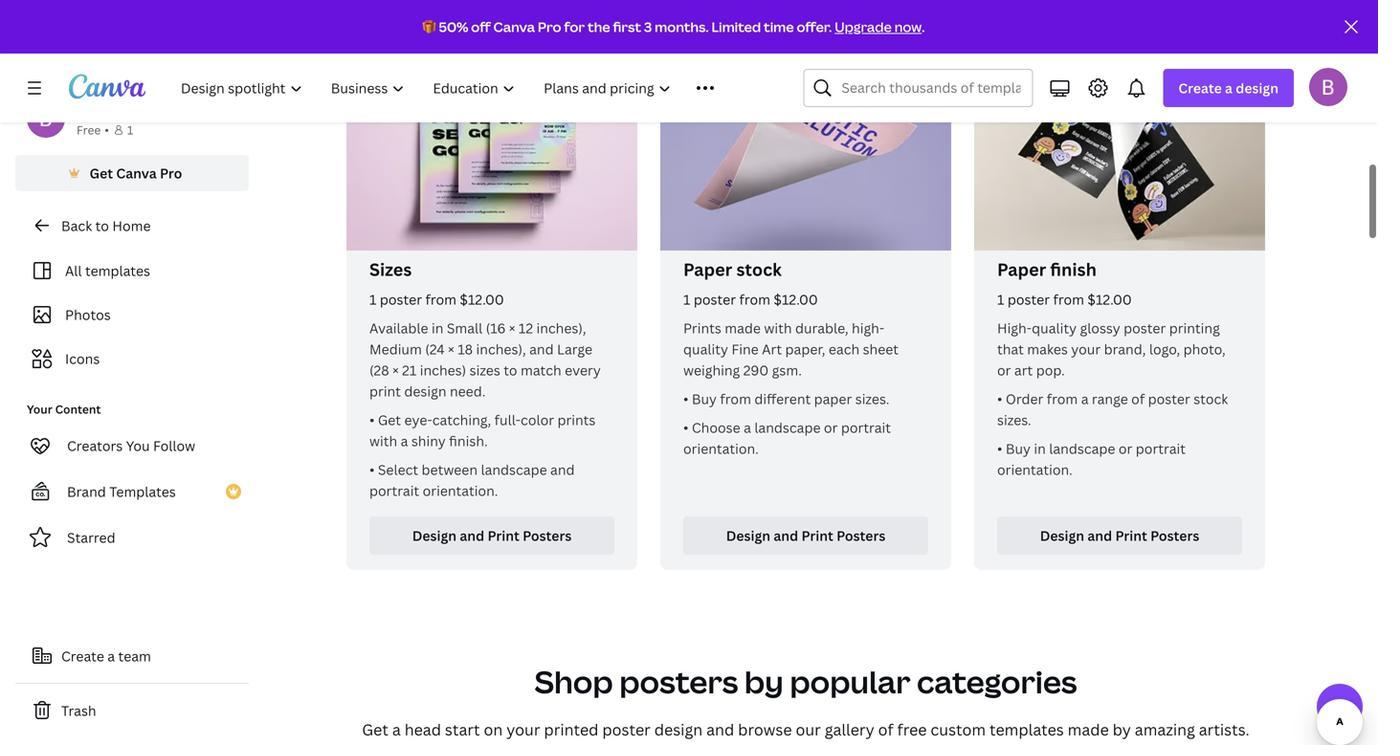 Task type: vqa. For each thing, say whether or not it's contained in the screenshot.
which
no



Task type: locate. For each thing, give the bounding box(es) containing it.
2 vertical spatial orientation.
[[423, 482, 498, 500]]

0 horizontal spatial or
[[824, 419, 838, 437]]

2 horizontal spatial portrait
[[1136, 440, 1186, 458]]

from inside sizes 1 poster from $12.00
[[425, 291, 457, 309]]

portrait inside • select between landscape and portrait orientation.
[[369, 482, 419, 500]]

2 horizontal spatial orientation.
[[997, 461, 1073, 479]]

1 up 'prints'
[[683, 291, 691, 309]]

0 horizontal spatial portrait
[[369, 482, 419, 500]]

• buy in landscape or portrait orientation.
[[997, 440, 1186, 479]]

icons link
[[27, 341, 237, 377]]

portrait
[[841, 419, 891, 437], [1136, 440, 1186, 458], [369, 482, 419, 500]]

design and print posters
[[412, 527, 572, 545], [726, 527, 886, 545], [1040, 527, 1200, 545]]

print for finish
[[1116, 527, 1147, 545]]

0 vertical spatial create
[[1179, 79, 1222, 97]]

inches), down "(16"
[[476, 340, 526, 358]]

2 horizontal spatial posters
[[1151, 527, 1200, 545]]

shiny
[[411, 432, 446, 450]]

$12.00 up "(16"
[[460, 291, 504, 309]]

• for • get eye-catching, full-color prints with a shiny finish.
[[369, 411, 375, 429]]

design and print posters for finish
[[1040, 527, 1200, 545]]

2 paper from the left
[[997, 258, 1046, 281]]

orientation. down choose
[[683, 440, 759, 458]]

• inside • choose a landscape or portrait orientation.
[[683, 419, 689, 437]]

0 horizontal spatial paper
[[683, 258, 732, 281]]

1 inside sizes 1 poster from $12.00
[[369, 291, 377, 309]]

stock
[[737, 258, 782, 281], [1194, 390, 1228, 408]]

team
[[118, 648, 151, 666]]

canva right off
[[493, 18, 535, 36]]

small
[[447, 319, 483, 337]]

poster inside sizes 1 poster from $12.00
[[380, 291, 422, 309]]

1 horizontal spatial design
[[654, 720, 703, 740]]

to right back at the left top of page
[[95, 217, 109, 235]]

a
[[1225, 79, 1233, 97], [1081, 390, 1089, 408], [744, 419, 751, 437], [401, 432, 408, 450], [107, 648, 115, 666], [392, 720, 401, 740]]

poster inside paper stock 1 poster from $12.00
[[694, 291, 736, 309]]

3
[[644, 18, 652, 36]]

•
[[105, 122, 109, 138], [683, 390, 689, 408], [997, 390, 1003, 408], [369, 411, 375, 429], [683, 419, 689, 437], [997, 440, 1003, 458], [369, 461, 375, 479]]

get down 'free •'
[[90, 164, 113, 182]]

2 horizontal spatial design
[[1236, 79, 1279, 97]]

from down pop.
[[1047, 390, 1078, 408]]

get left "head"
[[362, 720, 389, 740]]

1 horizontal spatial landscape
[[755, 419, 821, 437]]

match
[[521, 361, 562, 380]]

of right range
[[1132, 390, 1145, 408]]

2 vertical spatial get
[[362, 720, 389, 740]]

1 horizontal spatial of
[[1132, 390, 1145, 408]]

0 horizontal spatial stock
[[737, 258, 782, 281]]

from inside • order from a range of poster stock sizes.
[[1047, 390, 1078, 408]]

top level navigation element
[[168, 69, 758, 107], [168, 69, 758, 107]]

browse
[[738, 720, 792, 740]]

21
[[402, 361, 417, 380]]

1 horizontal spatial paper
[[997, 258, 1046, 281]]

design and print posters link for stock
[[683, 517, 928, 555]]

1 horizontal spatial made
[[1068, 720, 1109, 740]]

landscape inside '• buy in landscape or portrait orientation.'
[[1049, 440, 1116, 458]]

0 horizontal spatial in
[[432, 319, 444, 337]]

home
[[112, 217, 151, 235]]

1 $12.00 from the left
[[460, 291, 504, 309]]

0 vertical spatial with
[[764, 319, 792, 337]]

1 horizontal spatial to
[[504, 361, 517, 380]]

get
[[90, 164, 113, 182], [378, 411, 401, 429], [362, 720, 389, 740]]

poster
[[380, 291, 422, 309], [694, 291, 736, 309], [1008, 291, 1050, 309], [1124, 319, 1166, 337], [1148, 390, 1191, 408], [602, 720, 651, 740]]

quality down 'prints'
[[683, 340, 728, 358]]

poster inside • order from a range of poster stock sizes.
[[1148, 390, 1191, 408]]

1 vertical spatial orientation.
[[997, 461, 1073, 479]]

1 design and print posters from the left
[[412, 527, 572, 545]]

3 $12.00 from the left
[[1088, 291, 1132, 309]]

inches)
[[420, 361, 466, 380]]

1 horizontal spatial your
[[1071, 340, 1101, 358]]

create a design
[[1179, 79, 1279, 97]]

photo,
[[1184, 340, 1226, 358]]

in
[[432, 319, 444, 337], [1034, 440, 1046, 458]]

catching,
[[432, 411, 491, 429]]

1 vertical spatial pro
[[160, 164, 182, 182]]

poster up 'prints'
[[694, 291, 736, 309]]

0 vertical spatial portrait
[[841, 419, 891, 437]]

2 design and print posters from the left
[[726, 527, 886, 545]]

0 horizontal spatial templates
[[85, 262, 150, 280]]

0 horizontal spatial with
[[369, 432, 397, 450]]

0 horizontal spatial buy
[[692, 390, 717, 408]]

templates right all
[[85, 262, 150, 280]]

0 horizontal spatial landscape
[[481, 461, 547, 479]]

stock up art in the right of the page
[[737, 258, 782, 281]]

0 horizontal spatial orientation.
[[423, 482, 498, 500]]

print
[[488, 527, 520, 545], [802, 527, 834, 545], [1116, 527, 1147, 545]]

$12.00 for paper stock
[[774, 291, 818, 309]]

1 vertical spatial quality
[[683, 340, 728, 358]]

or inside '• buy in landscape or portrait orientation.'
[[1119, 440, 1133, 458]]

design
[[1236, 79, 1279, 97], [404, 382, 447, 401], [654, 720, 703, 740]]

1 vertical spatial your
[[507, 720, 540, 740]]

bob builder image
[[1309, 68, 1348, 106]]

$12.00 up glossy
[[1088, 291, 1132, 309]]

0 horizontal spatial $12.00
[[460, 291, 504, 309]]

1 right 'free •'
[[127, 122, 133, 138]]

design and print posters link
[[369, 517, 615, 555], [683, 517, 928, 555], [997, 517, 1242, 555]]

orientation. inside • choose a landscape or portrait orientation.
[[683, 440, 759, 458]]

0 horizontal spatial design
[[412, 527, 457, 545]]

1 posters from the left
[[523, 527, 572, 545]]

design and print posters link for 1
[[369, 517, 615, 555]]

sizes. down order
[[997, 411, 1032, 429]]

with up select
[[369, 432, 397, 450]]

2 vertical spatial or
[[1119, 440, 1133, 458]]

poster up "available"
[[380, 291, 422, 309]]

2 horizontal spatial $12.00
[[1088, 291, 1132, 309]]

create
[[1179, 79, 1222, 97], [61, 648, 104, 666]]

posters for stock
[[837, 527, 886, 545]]

3 design and print posters link from the left
[[997, 517, 1242, 555]]

landscape down • buy from different paper sizes.
[[755, 419, 821, 437]]

(16
[[486, 319, 506, 337]]

makes
[[1027, 340, 1068, 358]]

upgrade now button
[[835, 18, 922, 36]]

1 horizontal spatial stock
[[1194, 390, 1228, 408]]

made up the fine
[[725, 319, 761, 337]]

portrait down paper
[[841, 419, 891, 437]]

in up (24
[[432, 319, 444, 337]]

None search field
[[803, 69, 1033, 107]]

$12.00 up durable,
[[774, 291, 818, 309]]

artists.
[[1199, 720, 1250, 740]]

buy down the weighing
[[692, 390, 717, 408]]

1 vertical spatial get
[[378, 411, 401, 429]]

by up 'browse'
[[745, 661, 784, 703]]

× left "12"
[[509, 319, 515, 337]]

paper left finish
[[997, 258, 1046, 281]]

design down posters
[[654, 720, 703, 740]]

(28
[[369, 361, 389, 380]]

a inside "button"
[[107, 648, 115, 666]]

sizes. inside • order from a range of poster stock sizes.
[[997, 411, 1032, 429]]

made left amazing
[[1068, 720, 1109, 740]]

1 horizontal spatial design and print posters
[[726, 527, 886, 545]]

• inside • get eye-catching, full-color prints with a shiny finish.
[[369, 411, 375, 429]]

• inside • select between landscape and portrait orientation.
[[369, 461, 375, 479]]

2 horizontal spatial print
[[1116, 527, 1147, 545]]

each
[[829, 340, 860, 358]]

0 horizontal spatial design
[[404, 382, 447, 401]]

select
[[378, 461, 418, 479]]

poster down logo,
[[1148, 390, 1191, 408]]

custom
[[931, 720, 986, 740]]

1 horizontal spatial sizes.
[[997, 411, 1032, 429]]

2 $12.00 from the left
[[774, 291, 818, 309]]

that
[[997, 340, 1024, 358]]

1 design from the left
[[412, 527, 457, 545]]

1 horizontal spatial design and print posters link
[[683, 517, 928, 555]]

templates down categories
[[990, 720, 1064, 740]]

or left art at the right of page
[[997, 361, 1011, 380]]

of left free
[[878, 720, 894, 740]]

0 vertical spatial templates
[[85, 262, 150, 280]]

2 horizontal spatial or
[[1119, 440, 1133, 458]]

0 vertical spatial your
[[1071, 340, 1101, 358]]

1 vertical spatial portrait
[[1136, 440, 1186, 458]]

1 vertical spatial landscape
[[1049, 440, 1116, 458]]

fine
[[732, 340, 759, 358]]

2 horizontal spatial ×
[[509, 319, 515, 337]]

× left "18"
[[448, 340, 454, 358]]

canva up back to home link
[[116, 164, 157, 182]]

0 horizontal spatial pro
[[160, 164, 182, 182]]

from inside paper finish 1 poster from $12.00
[[1053, 291, 1084, 309]]

0 vertical spatial sizes.
[[855, 390, 890, 408]]

pro left for
[[538, 18, 561, 36]]

0 vertical spatial quality
[[1032, 319, 1077, 337]]

1 vertical spatial create
[[61, 648, 104, 666]]

portrait down select
[[369, 482, 419, 500]]

landscape
[[755, 419, 821, 437], [1049, 440, 1116, 458], [481, 461, 547, 479]]

1 horizontal spatial portrait
[[841, 419, 891, 437]]

off
[[471, 18, 491, 36]]

1 vertical spatial buy
[[1006, 440, 1031, 458]]

from up choose
[[720, 390, 751, 408]]

1 horizontal spatial posters
[[837, 527, 886, 545]]

× left 21
[[393, 361, 399, 380]]

3 posters from the left
[[1151, 527, 1200, 545]]

1 vertical spatial ×
[[448, 340, 454, 358]]

0 horizontal spatial design and print posters
[[412, 527, 572, 545]]

3 print from the left
[[1116, 527, 1147, 545]]

paper stock 1 poster from $12.00
[[683, 258, 818, 309]]

order
[[1006, 390, 1044, 408]]

landscape inside • choose a landscape or portrait orientation.
[[755, 419, 821, 437]]

0 vertical spatial of
[[1132, 390, 1145, 408]]

high-
[[997, 319, 1032, 337]]

our
[[796, 720, 821, 740]]

or down • order from a range of poster stock sizes.
[[1119, 440, 1133, 458]]

stock inside paper stock 1 poster from $12.00
[[737, 258, 782, 281]]

0 horizontal spatial sizes.
[[855, 390, 890, 408]]

poster up brand,
[[1124, 319, 1166, 337]]

with inside prints made with durable, high- quality fine art paper, each sheet weighing 290 gsm.
[[764, 319, 792, 337]]

sheet
[[863, 340, 899, 358]]

between
[[422, 461, 478, 479]]

landscape inside • select between landscape and portrait orientation.
[[481, 461, 547, 479]]

landscape down • order from a range of poster stock sizes.
[[1049, 440, 1116, 458]]

sizes. right paper
[[855, 390, 890, 408]]

1 vertical spatial to
[[504, 361, 517, 380]]

prints
[[683, 319, 722, 337]]

1 vertical spatial canva
[[116, 164, 157, 182]]

• buy from different paper sizes.
[[683, 390, 890, 408]]

or inside • choose a landscape or portrait orientation.
[[824, 419, 838, 437]]

0 vertical spatial landscape
[[755, 419, 821, 437]]

1 horizontal spatial create
[[1179, 79, 1222, 97]]

create inside dropdown button
[[1179, 79, 1222, 97]]

paper for paper finish
[[997, 258, 1046, 281]]

2 horizontal spatial landscape
[[1049, 440, 1116, 458]]

and
[[529, 340, 554, 358], [550, 461, 575, 479], [460, 527, 484, 545], [774, 527, 798, 545], [1088, 527, 1112, 545], [707, 720, 734, 740]]

2 posters from the left
[[837, 527, 886, 545]]

pro
[[538, 18, 561, 36], [160, 164, 182, 182]]

or
[[997, 361, 1011, 380], [824, 419, 838, 437], [1119, 440, 1133, 458]]

1
[[127, 122, 133, 138], [369, 291, 377, 309], [683, 291, 691, 309], [997, 291, 1005, 309]]

1 paper from the left
[[683, 258, 732, 281]]

1 vertical spatial or
[[824, 419, 838, 437]]

portrait inside '• buy in landscape or portrait orientation.'
[[1136, 440, 1186, 458]]

or down paper
[[824, 419, 838, 437]]

0 horizontal spatial posters
[[523, 527, 572, 545]]

2 print from the left
[[802, 527, 834, 545]]

print for stock
[[802, 527, 834, 545]]

with up art in the right of the page
[[764, 319, 792, 337]]

orientation. inside '• buy in landscape or portrait orientation.'
[[997, 461, 1073, 479]]

portrait for stock
[[841, 419, 891, 437]]

a inside • choose a landscape or portrait orientation.
[[744, 419, 751, 437]]

2 vertical spatial landscape
[[481, 461, 547, 479]]

• inside '• buy in landscape or portrait orientation.'
[[997, 440, 1003, 458]]

2 design and print posters link from the left
[[683, 517, 928, 555]]

stock down photo,
[[1194, 390, 1228, 408]]

0 vertical spatial design
[[1236, 79, 1279, 97]]

• inside • order from a range of poster stock sizes.
[[997, 390, 1003, 408]]

3 design and print posters from the left
[[1040, 527, 1200, 545]]

1 horizontal spatial or
[[997, 361, 1011, 380]]

buy
[[692, 390, 717, 408], [1006, 440, 1031, 458]]

posters
[[620, 661, 738, 703]]

1 print from the left
[[488, 527, 520, 545]]

1 horizontal spatial pro
[[538, 18, 561, 36]]

portrait inside • choose a landscape or portrait orientation.
[[841, 419, 891, 437]]

gsm.
[[772, 361, 802, 380]]

large
[[557, 340, 593, 358]]

orientation. down order
[[997, 461, 1073, 479]]

orientation. inside • select between landscape and portrait orientation.
[[423, 482, 498, 500]]

0 horizontal spatial made
[[725, 319, 761, 337]]

get canva pro
[[90, 164, 182, 182]]

0 vertical spatial in
[[432, 319, 444, 337]]

portrait down • order from a range of poster stock sizes.
[[1136, 440, 1186, 458]]

design for finish
[[1040, 527, 1085, 545]]

to inside the available in small (16 × 12 inches), medium (24 × 18 inches), and large (28 × 21 inches) sizes to match every print design need.
[[504, 361, 517, 380]]

1 horizontal spatial inches),
[[536, 319, 586, 337]]

1 vertical spatial stock
[[1194, 390, 1228, 408]]

from up small
[[425, 291, 457, 309]]

or inside high-quality glossy poster printing that makes your brand, logo, photo, or art pop.
[[997, 361, 1011, 380]]

1 horizontal spatial $12.00
[[774, 291, 818, 309]]

glossy
[[1080, 319, 1121, 337]]

• for • select between landscape and portrait orientation.
[[369, 461, 375, 479]]

in down order
[[1034, 440, 1046, 458]]

0 horizontal spatial print
[[488, 527, 520, 545]]

1 horizontal spatial in
[[1034, 440, 1046, 458]]

orientation. down between
[[423, 482, 498, 500]]

from down finish
[[1053, 291, 1084, 309]]

get left "eye-"
[[378, 411, 401, 429]]

0 horizontal spatial quality
[[683, 340, 728, 358]]

0 horizontal spatial create
[[61, 648, 104, 666]]

pro inside button
[[160, 164, 182, 182]]

buy inside '• buy in landscape or portrait orientation.'
[[1006, 440, 1031, 458]]

landscape for stock
[[755, 419, 821, 437]]

to right sizes
[[504, 361, 517, 380]]

paper up 'prints'
[[683, 258, 732, 281]]

start
[[445, 720, 480, 740]]

create inside "button"
[[61, 648, 104, 666]]

0 vertical spatial buy
[[692, 390, 717, 408]]

or for paper stock
[[824, 419, 838, 437]]

quality up makes
[[1032, 319, 1077, 337]]

0 vertical spatial stock
[[737, 258, 782, 281]]

1 horizontal spatial buy
[[1006, 440, 1031, 458]]

canva inside get canva pro button
[[116, 164, 157, 182]]

$12.00 inside paper finish 1 poster from $12.00
[[1088, 291, 1132, 309]]

paper
[[814, 390, 852, 408]]

create a team
[[61, 648, 151, 666]]

art
[[762, 340, 782, 358]]

from up the fine
[[739, 291, 771, 309]]

inches),
[[536, 319, 586, 337], [476, 340, 526, 358]]

0 horizontal spatial design and print posters link
[[369, 517, 615, 555]]

0 vertical spatial orientation.
[[683, 440, 759, 458]]

18
[[458, 340, 473, 358]]

0 vertical spatial by
[[745, 661, 784, 703]]

1 horizontal spatial orientation.
[[683, 440, 759, 458]]

prints made with durable, high- quality fine art paper, each sheet weighing 290 gsm.
[[683, 319, 899, 380]]

choose
[[692, 419, 741, 437]]

• choose a landscape or portrait orientation.
[[683, 419, 891, 458]]

$12.00
[[460, 291, 504, 309], [774, 291, 818, 309], [1088, 291, 1132, 309]]

2 design from the left
[[726, 527, 771, 545]]

1 horizontal spatial print
[[802, 527, 834, 545]]

by left amazing
[[1113, 720, 1131, 740]]

1 vertical spatial by
[[1113, 720, 1131, 740]]

paper inside paper finish 1 poster from $12.00
[[997, 258, 1046, 281]]

0 vertical spatial pro
[[538, 18, 561, 36]]

canva
[[493, 18, 535, 36], [116, 164, 157, 182]]

paper stock image
[[660, 33, 951, 251]]

your right on in the left of the page
[[507, 720, 540, 740]]

design down 21
[[404, 382, 447, 401]]

3 design from the left
[[1040, 527, 1085, 545]]

get for canva
[[90, 164, 113, 182]]

get inside get canva pro button
[[90, 164, 113, 182]]

$12.00 inside paper stock 1 poster from $12.00
[[774, 291, 818, 309]]

2 horizontal spatial design
[[1040, 527, 1085, 545]]

your down glossy
[[1071, 340, 1101, 358]]

trash
[[61, 702, 96, 720]]

1 design and print posters link from the left
[[369, 517, 615, 555]]

buy down order
[[1006, 440, 1031, 458]]

landscape down full-
[[481, 461, 547, 479]]

create for create a design
[[1179, 79, 1222, 97]]

1 up the 'high-'
[[997, 291, 1005, 309]]

templates inside 'link'
[[85, 262, 150, 280]]

inches), up 'large'
[[536, 319, 586, 337]]

(24
[[425, 340, 445, 358]]

quality
[[1032, 319, 1077, 337], [683, 340, 728, 358]]

1 down the 'sizes' at left top
[[369, 291, 377, 309]]

poster up the 'high-'
[[1008, 291, 1050, 309]]

a inside • order from a range of poster stock sizes.
[[1081, 390, 1089, 408]]

paper
[[683, 258, 732, 281], [997, 258, 1046, 281]]

paper inside paper stock 1 poster from $12.00
[[683, 258, 732, 281]]

made
[[725, 319, 761, 337], [1068, 720, 1109, 740]]

design left bob builder icon on the right top of page
[[1236, 79, 1279, 97]]

range
[[1092, 390, 1128, 408]]

12
[[519, 319, 533, 337]]

shop
[[535, 661, 613, 703]]

pro up back to home link
[[160, 164, 182, 182]]

1 inside paper finish 1 poster from $12.00
[[997, 291, 1005, 309]]

2 horizontal spatial design and print posters
[[1040, 527, 1200, 545]]

shop posters by popular categories
[[535, 661, 1077, 703]]

create a team button
[[15, 638, 249, 676]]

poster right the printed
[[602, 720, 651, 740]]



Task type: describe. For each thing, give the bounding box(es) containing it.
paper for paper stock
[[683, 258, 732, 281]]

printed
[[544, 720, 599, 740]]

paper finish image
[[974, 33, 1265, 251]]

need.
[[450, 382, 486, 401]]

your content
[[27, 402, 101, 417]]

in inside '• buy in landscape or portrait orientation.'
[[1034, 440, 1046, 458]]

follow
[[153, 437, 195, 455]]

paper,
[[785, 340, 826, 358]]

get for a
[[362, 720, 389, 740]]

sizes
[[470, 361, 500, 380]]

posters for finish
[[1151, 527, 1200, 545]]

orientation. for finish
[[997, 461, 1073, 479]]

2 vertical spatial ×
[[393, 361, 399, 380]]

brand
[[67, 483, 106, 501]]

design inside the available in small (16 × 12 inches), medium (24 × 18 inches), and large (28 × 21 inches) sizes to match every print design need.
[[404, 382, 447, 401]]

for
[[564, 18, 585, 36]]

or for paper finish
[[1119, 440, 1133, 458]]

design and print posters for 1
[[412, 527, 572, 545]]

🎁
[[423, 18, 436, 36]]

now
[[895, 18, 922, 36]]

free •
[[77, 122, 109, 138]]

.
[[922, 18, 925, 36]]

quality inside high-quality glossy poster printing that makes your brand, logo, photo, or art pop.
[[1032, 319, 1077, 337]]

get a head start on your printed poster design and browse our gallery of free custom templates made by amazing artists.
[[362, 720, 1250, 740]]

your
[[27, 402, 52, 417]]

eye-
[[404, 411, 432, 429]]

Search search field
[[842, 70, 1021, 106]]

$12.00 inside sizes 1 poster from $12.00
[[460, 291, 504, 309]]

weighing
[[683, 361, 740, 380]]

made inside prints made with durable, high- quality fine art paper, each sheet weighing 290 gsm.
[[725, 319, 761, 337]]

sizes 1 poster from $12.00
[[369, 258, 504, 309]]

print for 1
[[488, 527, 520, 545]]

0 horizontal spatial your
[[507, 720, 540, 740]]

and inside • select between landscape and portrait orientation.
[[550, 461, 575, 479]]

0 vertical spatial ×
[[509, 319, 515, 337]]

different
[[755, 390, 811, 408]]

brand templates link
[[15, 473, 249, 511]]

first
[[613, 18, 641, 36]]

creators you follow
[[67, 437, 195, 455]]

• for • buy in landscape or portrait orientation.
[[997, 440, 1003, 458]]

quality inside prints made with durable, high- quality fine art paper, each sheet weighing 290 gsm.
[[683, 340, 728, 358]]

available in small (16 × 12 inches), medium (24 × 18 inches), and large (28 × 21 inches) sizes to match every print design need.
[[369, 319, 601, 401]]

• for • buy from different paper sizes.
[[683, 390, 689, 408]]

limited
[[712, 18, 761, 36]]

portrait for finish
[[1136, 440, 1186, 458]]

back to home link
[[15, 207, 249, 245]]

design inside dropdown button
[[1236, 79, 1279, 97]]

orientation. for 1
[[423, 482, 498, 500]]

buy for from
[[692, 390, 717, 408]]

landscape for 1
[[481, 461, 547, 479]]

get inside • get eye-catching, full-color prints with a shiny finish.
[[378, 411, 401, 429]]

50%
[[439, 18, 468, 36]]

• order from a range of poster stock sizes.
[[997, 390, 1228, 429]]

finish
[[1051, 258, 1097, 281]]

design for stock
[[726, 527, 771, 545]]

time
[[764, 18, 794, 36]]

gallery
[[825, 720, 875, 740]]

$12.00 for paper finish
[[1088, 291, 1132, 309]]

content
[[55, 402, 101, 417]]

with inside • get eye-catching, full-color prints with a shiny finish.
[[369, 432, 397, 450]]

art
[[1015, 361, 1033, 380]]

a inside • get eye-catching, full-color prints with a shiny finish.
[[401, 432, 408, 450]]

starred
[[67, 529, 115, 547]]

0 vertical spatial inches),
[[536, 319, 586, 337]]

every
[[565, 361, 601, 380]]

0 horizontal spatial of
[[878, 720, 894, 740]]

back
[[61, 217, 92, 235]]

prints
[[558, 411, 596, 429]]

all templates link
[[27, 253, 237, 289]]

in inside the available in small (16 × 12 inches), medium (24 × 18 inches), and large (28 × 21 inches) sizes to match every print design need.
[[432, 319, 444, 337]]

brand,
[[1104, 340, 1146, 358]]

head
[[405, 720, 441, 740]]

photos link
[[27, 297, 237, 333]]

from inside paper stock 1 poster from $12.00
[[739, 291, 771, 309]]

orientation. for stock
[[683, 440, 759, 458]]

1 vertical spatial made
[[1068, 720, 1109, 740]]

create for create a team
[[61, 648, 104, 666]]

0 horizontal spatial inches),
[[476, 340, 526, 358]]

0 horizontal spatial by
[[745, 661, 784, 703]]

brand templates
[[67, 483, 176, 501]]

upgrade
[[835, 18, 892, 36]]

starred link
[[15, 519, 249, 557]]

poster inside high-quality glossy poster printing that makes your brand, logo, photo, or art pop.
[[1124, 319, 1166, 337]]

durable,
[[795, 319, 849, 337]]

and inside the available in small (16 × 12 inches), medium (24 × 18 inches), and large (28 × 21 inches) sizes to match every print design need.
[[529, 340, 554, 358]]

pop.
[[1036, 361, 1065, 380]]

print
[[369, 382, 401, 401]]

months.
[[655, 18, 709, 36]]

stock inside • order from a range of poster stock sizes.
[[1194, 390, 1228, 408]]

0 vertical spatial to
[[95, 217, 109, 235]]

your inside high-quality glossy poster printing that makes your brand, logo, photo, or art pop.
[[1071, 340, 1101, 358]]

icons
[[65, 350, 100, 368]]

1 horizontal spatial ×
[[448, 340, 454, 358]]

• select between landscape and portrait orientation.
[[369, 461, 575, 500]]

high-
[[852, 319, 885, 337]]

the
[[588, 18, 610, 36]]

a inside dropdown button
[[1225, 79, 1233, 97]]

back to home
[[61, 217, 151, 235]]

design and print posters for stock
[[726, 527, 886, 545]]

sizes image
[[347, 33, 638, 251]]

1 inside paper stock 1 poster from $12.00
[[683, 291, 691, 309]]

creators
[[67, 437, 123, 455]]

0 vertical spatial canva
[[493, 18, 535, 36]]

paper finish 1 poster from $12.00
[[997, 258, 1132, 309]]

1 horizontal spatial by
[[1113, 720, 1131, 740]]

posters for 1
[[523, 527, 572, 545]]

• for • order from a range of poster stock sizes.
[[997, 390, 1003, 408]]

of inside • order from a range of poster stock sizes.
[[1132, 390, 1145, 408]]

buy for in
[[1006, 440, 1031, 458]]

logo,
[[1149, 340, 1180, 358]]

popular
[[790, 661, 911, 703]]

all
[[65, 262, 82, 280]]

free
[[897, 720, 927, 740]]

trash link
[[15, 692, 249, 730]]

offer.
[[797, 18, 832, 36]]

available
[[369, 319, 428, 337]]

1 vertical spatial templates
[[990, 720, 1064, 740]]

design and print posters link for finish
[[997, 517, 1242, 555]]

color
[[521, 411, 554, 429]]

high-quality glossy poster printing that makes your brand, logo, photo, or art pop.
[[997, 319, 1226, 380]]

design for 1
[[412, 527, 457, 545]]

printing
[[1169, 319, 1220, 337]]

landscape for finish
[[1049, 440, 1116, 458]]

categories
[[917, 661, 1077, 703]]

poster inside paper finish 1 poster from $12.00
[[1008, 291, 1050, 309]]

medium
[[369, 340, 422, 358]]

full-
[[495, 411, 521, 429]]

you
[[126, 437, 150, 455]]

free
[[77, 122, 101, 138]]

on
[[484, 720, 503, 740]]

creators you follow link
[[15, 427, 249, 465]]

• for • choose a landscape or portrait orientation.
[[683, 419, 689, 437]]

portrait for 1
[[369, 482, 419, 500]]



